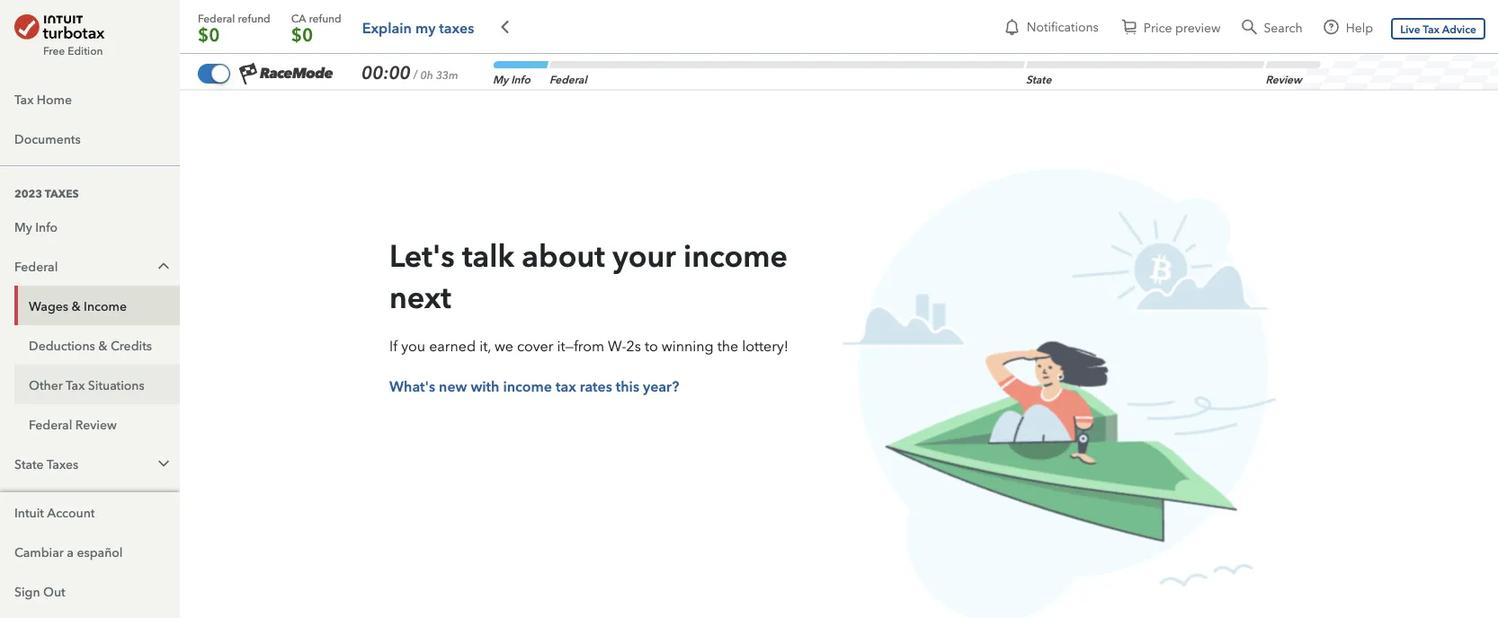 Task type: describe. For each thing, give the bounding box(es) containing it.
tax home
[[14, 90, 72, 107]]

español
[[77, 544, 123, 560]]

deductions & credits
[[29, 337, 152, 354]]

documents link
[[0, 119, 180, 158]]

tax home link
[[0, 79, 180, 119]]

help
[[1346, 18, 1373, 35]]

you
[[401, 338, 425, 355]]

federal refund $ 0 1 2 3 4 5 6 7 8 9 0 1 2 3 4 5 6 7 8 9
[[198, 11, 273, 388]]

cambiar a español
[[14, 544, 123, 560]]

winning
[[662, 338, 714, 355]]

sign out link
[[0, 572, 180, 611]]

price preview button
[[1113, 11, 1230, 43]]

deductions & credits link
[[14, 326, 180, 365]]

33m
[[436, 69, 458, 82]]

price
[[1144, 18, 1172, 35]]

wages & income
[[29, 297, 127, 314]]

2s
[[626, 338, 641, 355]]

account
[[47, 504, 95, 521]]

/
[[413, 66, 418, 82]]

7 right federal refund $ 0 1 2 3 4 5 6 7 8 9 0 1 2 3 4 5 6 7 8 9
[[302, 148, 313, 172]]

let's
[[389, 237, 455, 274]]

income inside let's talk about your income next
[[683, 237, 788, 274]]

notifications
[[1027, 18, 1099, 34]]

talk
[[462, 237, 514, 274]]

refund for ca refund $ 0 1 2 3 4 5 6 7 8 9 0 1 2 3 4 5 6 7 8 9
[[309, 11, 341, 25]]

let's talk about your income next element
[[389, 237, 788, 316]]

out
[[43, 583, 65, 600]]

what's
[[389, 376, 435, 396]]

about
[[522, 237, 605, 274]]

state taxes
[[14, 456, 78, 472]]

wages & income link
[[14, 286, 180, 326]]

free edition
[[43, 43, 103, 58]]

w-
[[608, 338, 626, 355]]

to
[[645, 338, 658, 355]]

if you earned it, we cover it—from w-2s to winning the lottery! element
[[389, 338, 789, 355]]

free
[[43, 43, 65, 58]]

00:00 / 0h 33m
[[361, 62, 458, 84]]

ca
[[291, 11, 306, 25]]

let's talk about your income next
[[389, 237, 788, 316]]

& for deductions
[[98, 337, 107, 354]]

state taxes button
[[0, 444, 180, 484]]

situations
[[88, 377, 145, 393]]

deductions
[[29, 337, 95, 354]]

my info link
[[0, 207, 180, 247]]

a
[[67, 544, 74, 560]]

turbotax image
[[14, 14, 105, 40]]

my inside 2023 taxes element
[[14, 218, 32, 235]]

wages
[[29, 297, 68, 314]]

with
[[471, 376, 499, 396]]

federal inside federal refund $ 0 1 2 3 4 5 6 7 8 9 0 1 2 3 4 5 6 7 8 9
[[198, 11, 235, 25]]

federal review link
[[14, 405, 180, 444]]

1 horizontal spatial my info
[[492, 73, 533, 86]]

animation image
[[839, 162, 1289, 619]]

7 left if
[[302, 328, 313, 352]]

price preview
[[1144, 18, 1221, 35]]

live tax advice
[[1400, 21, 1477, 36]]

search button
[[1233, 11, 1312, 43]]

what's new with income tax rates this year?
[[389, 376, 679, 396]]

$ for federal refund $ 0 1 2 3 4 5 6 7 8 9 0 1 2 3 4 5 6 7 8 9
[[198, 22, 209, 46]]

new
[[439, 376, 467, 396]]

cover
[[517, 338, 553, 355]]

toggle refund list image
[[494, 16, 516, 38]]

intuit account
[[14, 504, 95, 521]]

it—from
[[557, 338, 605, 355]]

racemode
[[260, 64, 333, 82]]

1 horizontal spatial review
[[1265, 73, 1304, 86]]

federal button
[[0, 247, 180, 286]]

we
[[494, 338, 513, 355]]

this
[[616, 376, 639, 396]]

2023 taxes
[[14, 187, 79, 200]]

1 vertical spatial taxes
[[45, 187, 79, 200]]

other tax situations
[[29, 377, 145, 393]]

tax for other
[[66, 377, 85, 393]]

Race Mode Toggle Switch checkbox
[[198, 67, 230, 87]]

state for state taxes
[[14, 456, 44, 472]]



Task type: vqa. For each thing, say whether or not it's contained in the screenshot.
'Let's talk about your income next'
yes



Task type: locate. For each thing, give the bounding box(es) containing it.
tax inside button
[[1423, 21, 1440, 36]]

home
[[37, 90, 72, 107]]

refund left ca
[[238, 11, 270, 25]]

1 vertical spatial info
[[35, 218, 58, 235]]

refund right ca
[[309, 11, 341, 25]]

1 refund from the left
[[238, 11, 270, 25]]

checkered flag icon image
[[239, 62, 257, 85]]

$ up race mode toggle switch checkbox
[[198, 22, 209, 46]]

0 horizontal spatial my info
[[14, 218, 58, 235]]

state for state
[[1025, 73, 1054, 86]]

review
[[1265, 73, 1304, 86], [75, 416, 117, 433]]

2 vertical spatial tax
[[66, 377, 85, 393]]

notifications button
[[996, 11, 1106, 43]]

refund for federal refund $ 0 1 2 3 4 5 6 7 8 9 0 1 2 3 4 5 6 7 8 9
[[238, 11, 270, 25]]

2023
[[14, 187, 42, 200]]

taxes right 2023
[[45, 187, 79, 200]]

3
[[209, 76, 220, 100], [302, 76, 313, 100], [209, 256, 220, 280], [302, 256, 313, 280]]

tax right live
[[1423, 21, 1440, 36]]

0 horizontal spatial state
[[14, 456, 44, 472]]

sign out
[[14, 583, 65, 600]]

advice
[[1442, 21, 1477, 36]]

tax left home
[[14, 90, 34, 107]]

1 horizontal spatial $
[[291, 22, 302, 46]]

it,
[[479, 338, 491, 355]]

other
[[29, 377, 63, 393]]

$ inside federal refund $ 0 1 2 3 4 5 6 7 8 9 0 1 2 3 4 5 6 7 8 9
[[198, 22, 209, 46]]

1 vertical spatial review
[[75, 416, 117, 433]]

1 vertical spatial my
[[14, 218, 32, 235]]

& right wages
[[71, 297, 81, 314]]

edition
[[68, 43, 103, 58]]

0 horizontal spatial $
[[198, 22, 209, 46]]

1 vertical spatial state
[[14, 456, 44, 472]]

2023 taxes element
[[0, 174, 180, 563]]

6
[[209, 130, 220, 154], [302, 130, 313, 154], [209, 310, 220, 334], [302, 310, 313, 334]]

7 right credits on the left bottom
[[209, 328, 220, 352]]

8
[[209, 166, 220, 190], [302, 166, 313, 190], [209, 346, 220, 370], [302, 346, 313, 370]]

1 horizontal spatial info
[[510, 73, 533, 86]]

0 vertical spatial my
[[492, 73, 511, 86]]

1 vertical spatial tax
[[14, 90, 34, 107]]

the
[[717, 338, 739, 355]]

9
[[209, 184, 220, 208], [302, 184, 313, 208], [209, 364, 220, 388], [302, 364, 313, 388]]

7 down race mode toggle switch checkbox
[[209, 148, 220, 172]]

explain
[[362, 17, 412, 36]]

credits
[[111, 337, 152, 354]]

1 horizontal spatial income
[[683, 237, 788, 274]]

0 horizontal spatial review
[[75, 416, 117, 433]]

1 vertical spatial income
[[503, 376, 552, 396]]

state left taxes
[[14, 456, 44, 472]]

search
[[1264, 18, 1303, 35]]

federal
[[198, 11, 235, 25], [549, 73, 590, 86], [14, 258, 58, 274], [29, 416, 72, 433]]

next
[[389, 279, 451, 316]]

info down 2023 taxes
[[35, 218, 58, 235]]

review down search
[[1265, 73, 1304, 86]]

refund inside federal refund $ 0 1 2 3 4 5 6 7 8 9 0 1 2 3 4 5 6 7 8 9
[[238, 11, 270, 25]]

1 horizontal spatial tax
[[66, 377, 85, 393]]

cambiar a español link
[[0, 532, 180, 572]]

0 vertical spatial info
[[510, 73, 533, 86]]

info inside 2023 taxes element
[[35, 218, 58, 235]]

0 vertical spatial taxes
[[439, 17, 474, 36]]

if
[[389, 338, 398, 355]]

2 refund from the left
[[309, 11, 341, 25]]

documents
[[14, 130, 81, 147]]

0
[[209, 22, 220, 46], [302, 22, 313, 46], [209, 202, 220, 226], [302, 202, 313, 226]]

other tax situations link
[[14, 365, 180, 405]]

my
[[415, 17, 436, 36]]

my info down toggle refund list icon
[[492, 73, 533, 86]]

income
[[683, 237, 788, 274], [503, 376, 552, 396]]

if you earned it, we cover it—from w-2s to winning the lottery!
[[389, 338, 789, 355]]

$
[[198, 22, 209, 46], [291, 22, 302, 46]]

my info down 2023
[[14, 218, 58, 235]]

lottery!
[[742, 338, 789, 355]]

taxes right my
[[439, 17, 474, 36]]

4
[[209, 94, 220, 118], [302, 94, 313, 118], [209, 274, 220, 298], [302, 274, 313, 298]]

0 horizontal spatial my
[[14, 218, 32, 235]]

what's new with income tax rates this year? link
[[389, 376, 679, 396]]

1 horizontal spatial state
[[1025, 73, 1054, 86]]

tax right other
[[66, 377, 85, 393]]

info down toggle refund list icon
[[510, 73, 533, 86]]

0 horizontal spatial taxes
[[45, 187, 79, 200]]

year?
[[643, 376, 679, 396]]

1 $ from the left
[[198, 22, 209, 46]]

my info
[[492, 73, 533, 86], [14, 218, 58, 235]]

0 horizontal spatial &
[[71, 297, 81, 314]]

0 vertical spatial my info
[[492, 73, 533, 86]]

your
[[613, 237, 676, 274]]

taxes inside button
[[439, 17, 474, 36]]

$ inside ca refund $ 0 1 2 3 4 5 6 7 8 9 0 1 2 3 4 5 6 7 8 9
[[291, 22, 302, 46]]

state down notifications button
[[1025, 73, 1054, 86]]

0 horizontal spatial tax
[[14, 90, 34, 107]]

taxes
[[47, 456, 78, 472]]

tax
[[556, 376, 576, 396]]

$ for ca refund $ 0 1 2 3 4 5 6 7 8 9 0 1 2 3 4 5 6 7 8 9
[[291, 22, 302, 46]]

0 horizontal spatial info
[[35, 218, 58, 235]]

1 horizontal spatial my
[[492, 73, 511, 86]]

& for wages
[[71, 297, 81, 314]]

0 vertical spatial &
[[71, 297, 81, 314]]

my down toggle refund list icon
[[492, 73, 511, 86]]

state inside state taxes dropdown button
[[14, 456, 44, 472]]

tax
[[1423, 21, 1440, 36], [14, 90, 34, 107], [66, 377, 85, 393]]

$ up racemode on the top of the page
[[291, 22, 302, 46]]

refund
[[238, 11, 270, 25], [309, 11, 341, 25]]

my down 2023
[[14, 218, 32, 235]]

rates
[[580, 376, 612, 396]]

tax for live
[[1423, 21, 1440, 36]]

intuit
[[14, 504, 44, 521]]

cambiar
[[14, 544, 64, 560]]

0 horizontal spatial refund
[[238, 11, 270, 25]]

0 vertical spatial state
[[1025, 73, 1054, 86]]

refund inside ca refund $ 0 1 2 3 4 5 6 7 8 9 0 1 2 3 4 5 6 7 8 9
[[309, 11, 341, 25]]

1 vertical spatial my info
[[14, 218, 58, 235]]

0h
[[420, 69, 433, 82]]

1 vertical spatial &
[[98, 337, 107, 354]]

00:00
[[361, 62, 411, 84]]

review down the other tax situations "link"
[[75, 416, 117, 433]]

federal review
[[29, 416, 117, 433]]

live
[[1400, 21, 1420, 36]]

0 vertical spatial tax
[[1423, 21, 1440, 36]]

income
[[84, 297, 127, 314]]

explain my taxes button
[[362, 16, 474, 38]]

info
[[510, 73, 533, 86], [35, 218, 58, 235]]

tax inside "link"
[[66, 377, 85, 393]]

2 $ from the left
[[291, 22, 302, 46]]

live tax advice button
[[1391, 18, 1486, 39]]

my info inside my info link
[[14, 218, 58, 235]]

0 vertical spatial review
[[1265, 73, 1304, 86]]

0 horizontal spatial income
[[503, 376, 552, 396]]

&
[[71, 297, 81, 314], [98, 337, 107, 354]]

1 horizontal spatial &
[[98, 337, 107, 354]]

help button
[[1315, 11, 1382, 43]]

explain my taxes
[[362, 17, 474, 36]]

my
[[492, 73, 511, 86], [14, 218, 32, 235]]

2 horizontal spatial tax
[[1423, 21, 1440, 36]]

& left credits on the left bottom
[[98, 337, 107, 354]]

preview
[[1175, 18, 1221, 35]]

2
[[209, 58, 220, 82], [302, 58, 313, 82], [209, 238, 220, 262], [302, 238, 313, 262]]

1 horizontal spatial refund
[[309, 11, 341, 25]]

1 horizontal spatial taxes
[[439, 17, 474, 36]]

0 vertical spatial income
[[683, 237, 788, 274]]

sign
[[14, 583, 40, 600]]

intuit account link
[[0, 493, 180, 532]]

earned
[[429, 338, 476, 355]]

ca refund $ 0 1 2 3 4 5 6 7 8 9 0 1 2 3 4 5 6 7 8 9
[[291, 11, 344, 388]]

1
[[209, 40, 220, 64], [302, 40, 313, 64], [209, 220, 220, 244], [302, 220, 313, 244]]

review inside 2023 taxes element
[[75, 416, 117, 433]]

federal inside dropdown button
[[14, 258, 58, 274]]



